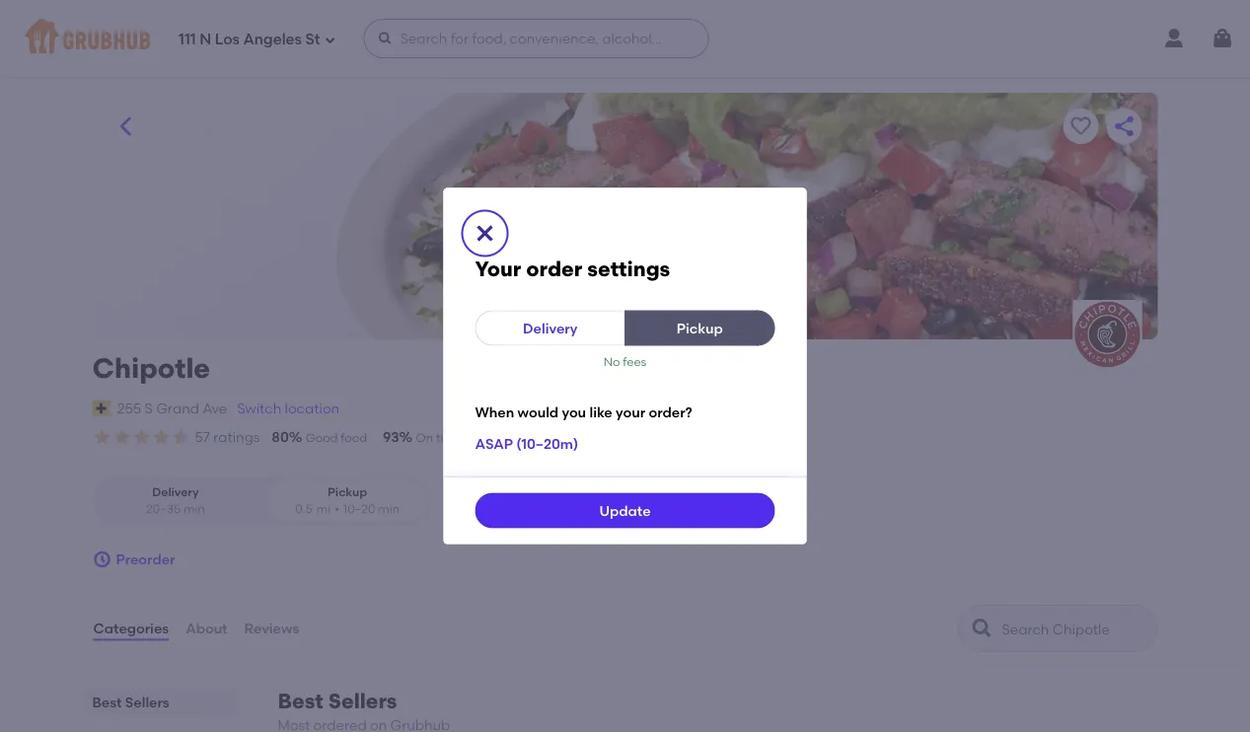 Task type: locate. For each thing, give the bounding box(es) containing it.
min inside pickup 0.5 mi • 10–20 min
[[378, 502, 400, 517]]

delivery
[[523, 320, 578, 337], [152, 485, 199, 499]]

grand
[[156, 400, 199, 417]]

0 horizontal spatial pickup
[[328, 485, 368, 499]]

delivery down your order settings
[[523, 320, 578, 337]]

1 vertical spatial order
[[604, 431, 635, 445]]

order?
[[649, 404, 693, 420]]

order for correct
[[604, 431, 635, 445]]

255 s grand ave button
[[116, 398, 228, 420]]

star icon image
[[92, 428, 112, 447], [112, 428, 132, 447], [132, 428, 152, 447], [152, 428, 171, 447], [171, 428, 191, 447], [171, 428, 191, 447]]

delivery inside button
[[523, 320, 578, 337]]

los
[[215, 31, 240, 49]]

0 horizontal spatial best sellers
[[92, 694, 169, 711]]

like
[[590, 404, 613, 420]]

1 horizontal spatial delivery
[[523, 320, 578, 337]]

your
[[616, 404, 646, 420]]

delivery up 20–35
[[152, 485, 199, 499]]

delivery 20–35 min
[[146, 485, 205, 517]]

57 ratings
[[195, 429, 260, 446]]

80
[[272, 429, 289, 446]]

0 vertical spatial delivery
[[523, 320, 578, 337]]

ratings
[[213, 429, 260, 446]]

asap
[[475, 435, 513, 452]]

pickup button
[[625, 311, 776, 346]]

categories button
[[92, 593, 170, 665]]

st
[[306, 31, 320, 49]]

best
[[278, 689, 324, 714], [92, 694, 122, 711]]

min right 20–35
[[184, 502, 205, 517]]

order down your
[[604, 431, 635, 445]]

best sellers down reviews button at bottom left
[[278, 689, 397, 714]]

share icon image
[[1113, 115, 1137, 138]]

angeles
[[243, 31, 302, 49]]

1 horizontal spatial sellers
[[329, 689, 397, 714]]

order right your
[[527, 256, 583, 281]]

s
[[145, 400, 153, 417]]

57
[[195, 429, 210, 446]]

correct
[[557, 431, 602, 445]]

min right 10–20
[[378, 502, 400, 517]]

search icon image
[[971, 617, 995, 641]]

pickup
[[677, 320, 723, 337], [328, 485, 368, 499]]

min inside delivery 20–35 min
[[184, 502, 205, 517]]

svg image
[[1211, 27, 1235, 50], [378, 31, 393, 46], [473, 222, 497, 245], [92, 550, 112, 570]]

mi
[[317, 502, 331, 517]]

pickup up order?
[[677, 320, 723, 337]]

0 horizontal spatial delivery
[[152, 485, 199, 499]]

1 horizontal spatial order
[[604, 431, 635, 445]]

pickup up •
[[328, 485, 368, 499]]

pickup inside pickup 0.5 mi • 10–20 min
[[328, 485, 368, 499]]

0 vertical spatial order
[[527, 256, 583, 281]]

option group
[[92, 476, 431, 526]]

0 horizontal spatial order
[[527, 256, 583, 281]]

time
[[436, 431, 462, 445]]

reviews button
[[243, 593, 300, 665]]

0 horizontal spatial sellers
[[125, 694, 169, 711]]

best inside tab
[[92, 694, 122, 711]]

delivery for delivery
[[523, 320, 578, 337]]

Search Chipotle search field
[[1001, 620, 1152, 639]]

subscription pass image
[[92, 401, 112, 417]]

sellers
[[329, 689, 397, 714], [125, 694, 169, 711]]

min
[[184, 502, 205, 517], [378, 502, 400, 517]]

1 vertical spatial pickup
[[328, 485, 368, 499]]

best down categories button
[[92, 694, 122, 711]]

on
[[416, 431, 433, 445]]

1 horizontal spatial min
[[378, 502, 400, 517]]

best sellers down categories button
[[92, 694, 169, 711]]

1 vertical spatial delivery
[[152, 485, 199, 499]]

best sellers
[[278, 689, 397, 714], [92, 694, 169, 711]]

when
[[475, 404, 515, 420]]

order
[[527, 256, 583, 281], [604, 431, 635, 445]]

good
[[306, 431, 338, 445]]

delivery
[[465, 431, 509, 445]]

option group containing delivery 20–35 min
[[92, 476, 431, 526]]

preorder button
[[92, 542, 175, 578]]

preorder
[[116, 551, 175, 568]]

pickup inside button
[[677, 320, 723, 337]]

delivery button
[[475, 311, 626, 346]]

0 horizontal spatial min
[[184, 502, 205, 517]]

2 min from the left
[[378, 502, 400, 517]]

delivery inside delivery 20–35 min
[[152, 485, 199, 499]]

0 vertical spatial pickup
[[677, 320, 723, 337]]

1 min from the left
[[184, 502, 205, 517]]

0 horizontal spatial best
[[92, 694, 122, 711]]

no
[[604, 355, 621, 369]]

best down reviews button at bottom left
[[278, 689, 324, 714]]

good food
[[306, 431, 367, 445]]

1 horizontal spatial pickup
[[677, 320, 723, 337]]

food
[[341, 431, 367, 445]]



Task type: vqa. For each thing, say whether or not it's contained in the screenshot.
255 S Grand Ave
yes



Task type: describe. For each thing, give the bounding box(es) containing it.
you
[[562, 404, 587, 420]]

93
[[383, 429, 399, 446]]

255
[[117, 400, 141, 417]]

111
[[179, 31, 196, 49]]

about
[[186, 620, 228, 637]]

delivery for delivery 20–35 min
[[152, 485, 199, 499]]

chipotle logo image
[[1074, 300, 1143, 369]]

111 n los angeles st
[[179, 31, 320, 49]]

0.5
[[295, 502, 313, 517]]

update
[[600, 502, 651, 519]]

save this restaurant image
[[1070, 115, 1093, 138]]

caret left icon image
[[114, 115, 138, 138]]

chipotle
[[92, 352, 210, 385]]

(10–20m)
[[517, 435, 579, 452]]

1 horizontal spatial best
[[278, 689, 324, 714]]

categories
[[93, 620, 169, 637]]

svg image inside "preorder" button
[[92, 550, 112, 570]]

ave
[[203, 400, 227, 417]]

best sellers tab
[[92, 692, 231, 713]]

settings
[[588, 256, 671, 281]]

about button
[[185, 593, 229, 665]]

your order settings
[[475, 256, 671, 281]]

correct order
[[557, 431, 635, 445]]

•
[[335, 502, 340, 517]]

switch location button
[[236, 398, 341, 420]]

sellers inside best sellers tab
[[125, 694, 169, 711]]

save this restaurant button
[[1064, 109, 1099, 144]]

20–35
[[146, 502, 181, 517]]

pickup for pickup
[[677, 320, 723, 337]]

10–20
[[343, 502, 376, 517]]

when would you like your order?
[[475, 404, 693, 420]]

pickup for pickup 0.5 mi • 10–20 min
[[328, 485, 368, 499]]

order for your
[[527, 256, 583, 281]]

switch location
[[237, 400, 340, 417]]

would
[[518, 404, 559, 420]]

best sellers inside tab
[[92, 694, 169, 711]]

reviews
[[244, 620, 299, 637]]

on time delivery
[[416, 431, 509, 445]]

main navigation navigation
[[0, 0, 1251, 77]]

svg image
[[324, 34, 336, 46]]

1 horizontal spatial best sellers
[[278, 689, 397, 714]]

location
[[285, 400, 340, 417]]

your
[[475, 256, 522, 281]]

switch
[[237, 400, 282, 417]]

255 s grand ave
[[117, 400, 227, 417]]

pickup 0.5 mi • 10–20 min
[[295, 485, 400, 517]]

fees
[[623, 355, 647, 369]]

no fees
[[604, 355, 647, 369]]

asap (10–20m)
[[475, 435, 579, 452]]

update button
[[475, 493, 776, 529]]

n
[[200, 31, 211, 49]]

78
[[525, 429, 541, 446]]

asap (10–20m) button
[[475, 426, 579, 462]]



